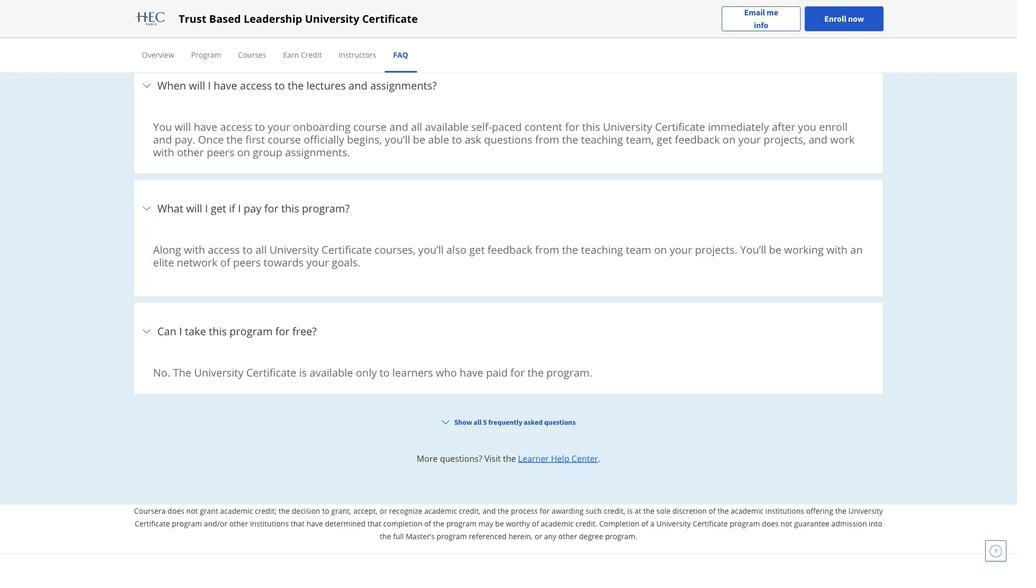 Task type: locate. For each thing, give the bounding box(es) containing it.
access
[[240, 78, 272, 93], [220, 120, 252, 134], [208, 243, 240, 257]]

will for you
[[175, 120, 191, 134]]

get
[[657, 132, 673, 147], [211, 201, 226, 216], [470, 243, 485, 257]]

you'll left also
[[419, 243, 444, 257]]

feedback
[[675, 132, 720, 147], [488, 243, 533, 257]]

questions right asked
[[545, 418, 576, 427]]

1 vertical spatial you'll
[[419, 243, 444, 257]]

3 list item from the top
[[134, 303, 884, 401]]

0 vertical spatial questions
[[484, 132, 533, 147]]

of down process
[[532, 519, 539, 529]]

completion
[[600, 519, 640, 529]]

herein,
[[509, 532, 533, 542]]

0 vertical spatial teaching
[[581, 132, 624, 147]]

this right content at right top
[[583, 120, 601, 134]]

1 horizontal spatial available
[[425, 120, 469, 134]]

along with access to all university certificate courses, you'll also get feedback from the teaching team on your projects. you'll be working with an elite network of peers towards your goals.
[[153, 243, 863, 270]]

or
[[380, 506, 387, 516], [535, 532, 543, 542]]

does right coursera
[[168, 506, 184, 516]]

access down courses link
[[240, 78, 272, 93]]

0 horizontal spatial get
[[211, 201, 226, 216]]

2 vertical spatial this
[[209, 324, 227, 339]]

0 horizontal spatial be
[[413, 132, 426, 147]]

1 horizontal spatial questions
[[545, 418, 576, 427]]

for inside coursera does not grant academic credit; the decision to grant, accept, or recognize academic credit, and the process for awarding such credit, is at the sole discretion of the academic institutions offering the university certificate program and/or other institutions that have determined that completion of the program may be worthy of academic credit. completion of a university certificate program does not guarantee admission into the full master's program referenced herein, or any other degree program.
[[540, 506, 550, 516]]

full
[[393, 532, 404, 542]]

questions inside dropdown button
[[545, 418, 576, 427]]

not
[[186, 506, 198, 516], [781, 519, 793, 529]]

1 horizontal spatial other
[[229, 519, 248, 529]]

have down the decision
[[307, 519, 323, 529]]

to left towards
[[243, 243, 253, 257]]

0 vertical spatial access
[[240, 78, 272, 93]]

0 horizontal spatial does
[[168, 506, 184, 516]]

be inside coursera does not grant academic credit; the decision to grant, accept, or recognize academic credit, and the process for awarding such credit, is at the sole discretion of the academic institutions offering the university certificate program and/or other institutions that have determined that completion of the program may be worthy of academic credit. completion of a university certificate program does not guarantee admission into the full master's program referenced herein, or any other degree program.
[[496, 519, 504, 529]]

.
[[599, 453, 601, 464]]

1 vertical spatial all
[[256, 243, 267, 257]]

leadership
[[244, 11, 302, 26]]

1 horizontal spatial this
[[281, 201, 299, 216]]

access down if on the left of page
[[208, 243, 240, 257]]

be right may
[[496, 519, 504, 529]]

not left guarantee
[[781, 519, 793, 529]]

when
[[157, 78, 186, 93]]

pay
[[244, 201, 262, 216]]

be
[[413, 132, 426, 147], [770, 243, 782, 257], [496, 519, 504, 529]]

is left at on the bottom of page
[[628, 506, 633, 516]]

1 vertical spatial this
[[281, 201, 299, 216]]

1 horizontal spatial you'll
[[419, 243, 444, 257]]

2 teaching from the top
[[581, 243, 624, 257]]

all
[[411, 120, 423, 134], [256, 243, 267, 257], [474, 418, 482, 427]]

available inside you will have access to your onboarding course and all available self-paced content for this university certificate immediately after you enroll and pay. once the first course officially begins, you'll be able to ask questions from the teaching team, get feedback on your projects, and work with other peers on group assignments.
[[425, 120, 469, 134]]

0 horizontal spatial not
[[186, 506, 198, 516]]

with right along
[[184, 243, 205, 257]]

your left projects. on the top right of page
[[670, 243, 693, 257]]

2 credit, from the left
[[604, 506, 626, 516]]

0 horizontal spatial course
[[268, 132, 301, 147]]

will right you
[[175, 120, 191, 134]]

officially
[[304, 132, 344, 147]]

program inside dropdown button
[[230, 324, 273, 339]]

for right content at right top
[[566, 120, 580, 134]]

4 list item from the top
[[134, 400, 884, 458]]

will right 'what'
[[186, 201, 202, 216]]

2 vertical spatial all
[[474, 418, 482, 427]]

0 horizontal spatial you'll
[[385, 132, 410, 147]]

all left able on the top of page
[[411, 120, 423, 134]]

you'll
[[741, 243, 767, 257]]

1 horizontal spatial that
[[368, 519, 382, 529]]

other inside you will have access to your onboarding course and all available self-paced content for this university certificate immediately after you enroll and pay. once the first course officially begins, you'll be able to ask questions from the teaching team, get feedback on your projects, and work with other peers on group assignments.
[[177, 145, 204, 160]]

0 horizontal spatial institutions
[[250, 519, 289, 529]]

access inside dropdown button
[[240, 78, 272, 93]]

0 vertical spatial institutions
[[766, 506, 805, 516]]

certificate inside along with access to all university certificate courses, you'll also get feedback from the teaching team on your projects. you'll be working with an elite network of peers towards your goals.
[[322, 243, 372, 257]]

1 horizontal spatial or
[[535, 532, 543, 542]]

0 horizontal spatial feedback
[[488, 243, 533, 257]]

show
[[455, 418, 473, 427]]

have
[[214, 78, 237, 93], [194, 120, 218, 134], [460, 366, 484, 380], [307, 519, 323, 529]]

university inside along with access to all university certificate courses, you'll also get feedback from the teaching team on your projects. you'll be working with an elite network of peers towards your goals.
[[270, 243, 319, 257]]

0 vertical spatial you'll
[[385, 132, 410, 147]]

0 horizontal spatial other
[[177, 145, 204, 160]]

this
[[583, 120, 601, 134], [281, 201, 299, 216], [209, 324, 227, 339]]

2 horizontal spatial get
[[657, 132, 673, 147]]

university inside you will have access to your onboarding course and all available self-paced content for this university certificate immediately after you enroll and pay. once the first course officially begins, you'll be able to ask questions from the teaching team, get feedback on your projects, and work with other peers on group assignments.
[[603, 120, 653, 134]]

get left if on the left of page
[[211, 201, 226, 216]]

have down the program link at left top
[[214, 78, 237, 93]]

1 vertical spatial chevron right image
[[140, 325, 153, 338]]

0 horizontal spatial credit,
[[459, 506, 481, 516]]

be left able on the top of page
[[413, 132, 426, 147]]

for
[[566, 120, 580, 134], [264, 201, 279, 216], [276, 324, 290, 339], [511, 366, 525, 380], [540, 506, 550, 516]]

faq link
[[393, 50, 409, 60]]

questions inside you will have access to your onboarding course and all available self-paced content for this university certificate immediately after you enroll and pay. once the first course officially begins, you'll be able to ask questions from the teaching team, get feedback on your projects, and work with other peers on group assignments.
[[484, 132, 533, 147]]

chevron right image left can
[[140, 325, 153, 338]]

and left the pay. on the top left
[[153, 132, 172, 147]]

2 list item from the top
[[134, 180, 884, 303]]

1 vertical spatial be
[[770, 243, 782, 257]]

of right network
[[220, 255, 230, 270]]

0 horizontal spatial is
[[299, 366, 307, 380]]

learners
[[393, 366, 433, 380]]

1 horizontal spatial be
[[496, 519, 504, 529]]

you'll
[[385, 132, 410, 147], [419, 243, 444, 257]]

2 horizontal spatial be
[[770, 243, 782, 257]]

sole
[[657, 506, 671, 516]]

list item containing when will i have access to the lectures and assignments?
[[134, 57, 884, 180]]

1 horizontal spatial credit,
[[604, 506, 626, 516]]

peers inside you will have access to your onboarding course and all available self-paced content for this university certificate immediately after you enroll and pay. once the first course officially begins, you'll be able to ask questions from the teaching team, get feedback on your projects, and work with other peers on group assignments.
[[207, 145, 235, 160]]

1 from from the top
[[536, 132, 560, 147]]

credit,
[[459, 506, 481, 516], [604, 506, 626, 516]]

get right team,
[[657, 132, 673, 147]]

you'll right begins,
[[385, 132, 410, 147]]

for right pay
[[264, 201, 279, 216]]

5 list item from the top
[[134, 464, 884, 522]]

of right discretion
[[709, 506, 716, 516]]

what
[[157, 201, 183, 216]]

certificate inside you will have access to your onboarding course and all available self-paced content for this university certificate immediately after you enroll and pay. once the first course officially begins, you'll be able to ask questions from the teaching team, get feedback on your projects, and work with other peers on group assignments.
[[655, 120, 706, 134]]

to down earn
[[275, 78, 285, 93]]

can i take this program for free? button
[[140, 309, 877, 354]]

get right also
[[470, 243, 485, 257]]

1 vertical spatial program.
[[606, 532, 638, 542]]

1 vertical spatial questions
[[545, 418, 576, 427]]

1 horizontal spatial on
[[655, 243, 667, 257]]

along
[[153, 243, 181, 257]]

list item containing can i take this program for free?
[[134, 303, 884, 401]]

chevron right image left when
[[140, 79, 153, 92]]

will
[[189, 78, 205, 93], [175, 120, 191, 134], [186, 201, 202, 216]]

ask
[[465, 132, 482, 147]]

0 vertical spatial available
[[425, 120, 469, 134]]

1 vertical spatial will
[[175, 120, 191, 134]]

be inside along with access to all university certificate courses, you'll also get feedback from the teaching team on your projects. you'll be working with an elite network of peers towards your goals.
[[770, 243, 782, 257]]

1 list item from the top
[[134, 57, 884, 180]]

show all 5 frequently asked questions
[[455, 418, 576, 427]]

0 horizontal spatial all
[[256, 243, 267, 257]]

email
[[745, 7, 766, 18]]

you will have access to your onboarding course and all available self-paced content for this university certificate immediately after you enroll and pay. once the first course officially begins, you'll be able to ask questions from the teaching team, get feedback on your projects, and work with other peers on group assignments.
[[153, 120, 855, 160]]

1 teaching from the top
[[581, 132, 624, 147]]

and down instructors link
[[349, 78, 368, 93]]

or right accept,
[[380, 506, 387, 516]]

certificate down coursera
[[135, 519, 170, 529]]

course right 'first'
[[268, 132, 301, 147]]

hec paris image
[[134, 10, 166, 27]]

this left program?
[[281, 201, 299, 216]]

0 vertical spatial not
[[186, 506, 198, 516]]

chevron right image
[[140, 202, 153, 215]]

teaching
[[581, 132, 624, 147], [581, 243, 624, 257]]

available left self-
[[425, 120, 469, 134]]

also
[[447, 243, 467, 257]]

access inside along with access to all university certificate courses, you'll also get feedback from the teaching team on your projects. you'll be working with an elite network of peers towards your goals.
[[208, 243, 240, 257]]

2 that from the left
[[368, 519, 382, 529]]

1 vertical spatial teaching
[[581, 243, 624, 257]]

an
[[851, 243, 863, 257]]

a
[[651, 519, 655, 529]]

2 chevron right image from the top
[[140, 325, 153, 338]]

will for when
[[189, 78, 205, 93]]

0 vertical spatial does
[[168, 506, 184, 516]]

work
[[831, 132, 855, 147]]

0 horizontal spatial that
[[291, 519, 305, 529]]

will inside you will have access to your onboarding course and all available self-paced content for this university certificate immediately after you enroll and pay. once the first course officially begins, you'll be able to ask questions from the teaching team, get feedback on your projects, and work with other peers on group assignments.
[[175, 120, 191, 134]]

your left goals.
[[307, 255, 329, 270]]

2 horizontal spatial all
[[474, 418, 482, 427]]

with left the pay. on the top left
[[153, 145, 174, 160]]

0 vertical spatial from
[[536, 132, 560, 147]]

email me info button
[[722, 6, 801, 32]]

0 vertical spatial all
[[411, 120, 423, 134]]

for inside dropdown button
[[276, 324, 290, 339]]

1 vertical spatial is
[[628, 506, 633, 516]]

1 chevron right image from the top
[[140, 79, 153, 92]]

1 horizontal spatial program.
[[606, 532, 638, 542]]

1 vertical spatial peers
[[233, 255, 261, 270]]

0 vertical spatial be
[[413, 132, 426, 147]]

1 vertical spatial available
[[310, 366, 353, 380]]

does left guarantee
[[763, 519, 779, 529]]

for inside dropdown button
[[264, 201, 279, 216]]

who
[[436, 366, 457, 380]]

institutions up guarantee
[[766, 506, 805, 516]]

0 vertical spatial other
[[177, 145, 204, 160]]

0 vertical spatial is
[[299, 366, 307, 380]]

1 vertical spatial feedback
[[488, 243, 533, 257]]

determined
[[325, 519, 366, 529]]

if
[[229, 201, 235, 216]]

from
[[536, 132, 560, 147], [536, 243, 560, 257]]

questions right ask
[[484, 132, 533, 147]]

help
[[551, 453, 570, 464]]

certificate right team,
[[655, 120, 706, 134]]

available left only
[[310, 366, 353, 380]]

0 horizontal spatial program.
[[547, 366, 593, 380]]

1 vertical spatial from
[[536, 243, 560, 257]]

0 vertical spatial this
[[583, 120, 601, 134]]

1 horizontal spatial all
[[411, 120, 423, 134]]

such
[[586, 506, 602, 516]]

2 horizontal spatial this
[[583, 120, 601, 134]]

0 vertical spatial will
[[189, 78, 205, 93]]

peers left 'first'
[[207, 145, 235, 160]]

all inside dropdown button
[[474, 418, 482, 427]]

2 vertical spatial other
[[559, 532, 578, 542]]

the
[[173, 366, 192, 380]]

may
[[479, 519, 494, 529]]

2 vertical spatial be
[[496, 519, 504, 529]]

guarantee
[[795, 519, 830, 529]]

peers
[[207, 145, 235, 160], [233, 255, 261, 270]]

institutions down credit;
[[250, 519, 289, 529]]

1 horizontal spatial is
[[628, 506, 633, 516]]

of up master's
[[425, 519, 432, 529]]

with left an
[[827, 243, 848, 257]]

course
[[354, 120, 387, 134], [268, 132, 301, 147]]

2 vertical spatial get
[[470, 243, 485, 257]]

0 vertical spatial program.
[[547, 366, 593, 380]]

you
[[799, 120, 817, 134]]

paid
[[486, 366, 508, 380]]

for left "free?"
[[276, 324, 290, 339]]

2 horizontal spatial other
[[559, 532, 578, 542]]

have inside you will have access to your onboarding course and all available self-paced content for this university certificate immediately after you enroll and pay. once the first course officially begins, you'll be able to ask questions from the teaching team, get feedback on your projects, and work with other peers on group assignments.
[[194, 120, 218, 134]]

1 vertical spatial access
[[220, 120, 252, 134]]

earn credit link
[[283, 50, 322, 60]]

chevron right image
[[140, 79, 153, 92], [140, 325, 153, 338]]

0 horizontal spatial with
[[153, 145, 174, 160]]

that down accept,
[[368, 519, 382, 529]]

of
[[220, 255, 230, 270], [709, 506, 716, 516], [425, 519, 432, 529], [532, 519, 539, 529], [642, 519, 649, 529]]

that
[[291, 519, 305, 529], [368, 519, 382, 529]]

is down "free?"
[[299, 366, 307, 380]]

peers left towards
[[233, 255, 261, 270]]

have right you
[[194, 120, 218, 134]]

at
[[635, 506, 642, 516]]

self-
[[472, 120, 492, 134]]

master's
[[406, 532, 435, 542]]

feedback inside you will have access to your onboarding course and all available self-paced content for this university certificate immediately after you enroll and pay. once the first course officially begins, you'll be able to ask questions from the teaching team, get feedback on your projects, and work with other peers on group assignments.
[[675, 132, 720, 147]]

teaching left team,
[[581, 132, 624, 147]]

assignments?
[[370, 78, 437, 93]]

0 horizontal spatial this
[[209, 324, 227, 339]]

list item
[[134, 57, 884, 180], [134, 180, 884, 303], [134, 303, 884, 401], [134, 400, 884, 458], [134, 464, 884, 522]]

this inside dropdown button
[[281, 201, 299, 216]]

1 horizontal spatial not
[[781, 519, 793, 529]]

help center image
[[990, 545, 1003, 558]]

1 horizontal spatial feedback
[[675, 132, 720, 147]]

will right when
[[189, 78, 205, 93]]

the inside along with access to all university certificate courses, you'll also get feedback from the teaching team on your projects. you'll be working with an elite network of peers towards your goals.
[[562, 243, 579, 257]]

credit, up may
[[459, 506, 481, 516]]

and right begins,
[[390, 120, 409, 134]]

access right the pay. on the top left
[[220, 120, 252, 134]]

0 vertical spatial chevron right image
[[140, 79, 153, 92]]

credit, up completion
[[604, 506, 626, 516]]

0 vertical spatial peers
[[207, 145, 235, 160]]

able
[[428, 132, 449, 147]]

course right officially
[[354, 120, 387, 134]]

0 vertical spatial or
[[380, 506, 387, 516]]

all left the 5
[[474, 418, 482, 427]]

0 vertical spatial feedback
[[675, 132, 720, 147]]

for right process
[[540, 506, 550, 516]]

0 vertical spatial get
[[657, 132, 673, 147]]

referenced
[[469, 532, 507, 542]]

chevron right image inside when will i have access to the lectures and assignments? dropdown button
[[140, 79, 153, 92]]

i inside dropdown button
[[179, 324, 182, 339]]

2 vertical spatial access
[[208, 243, 240, 257]]

and up may
[[483, 506, 496, 516]]

this right take
[[209, 324, 227, 339]]

process
[[511, 506, 538, 516]]

certificate down program?
[[322, 243, 372, 257]]

to left grant,
[[322, 506, 330, 516]]

can
[[157, 324, 177, 339]]

chevron right image inside can i take this program for free? dropdown button
[[140, 325, 153, 338]]

be right you'll
[[770, 243, 782, 257]]

that down the decision
[[291, 519, 305, 529]]

available
[[425, 120, 469, 134], [310, 366, 353, 380]]

0 horizontal spatial questions
[[484, 132, 533, 147]]

teaching left team
[[581, 243, 624, 257]]

1 horizontal spatial get
[[470, 243, 485, 257]]

or left any
[[535, 532, 543, 542]]

2 vertical spatial will
[[186, 201, 202, 216]]

i right can
[[179, 324, 182, 339]]

your
[[268, 120, 291, 134], [739, 132, 761, 147], [670, 243, 693, 257], [307, 255, 329, 270]]

1 vertical spatial get
[[211, 201, 226, 216]]

you
[[153, 120, 172, 134]]

institutions
[[766, 506, 805, 516], [250, 519, 289, 529]]

not left grant
[[186, 506, 198, 516]]

university
[[305, 11, 360, 26], [603, 120, 653, 134], [270, 243, 319, 257], [194, 366, 244, 380], [849, 506, 884, 516], [657, 519, 691, 529]]

2 from from the top
[[536, 243, 560, 257]]

all down what will i get if i pay for this program?
[[256, 243, 267, 257]]

1 vertical spatial does
[[763, 519, 779, 529]]



Task type: vqa. For each thing, say whether or not it's contained in the screenshot.
Collapsed list
yes



Task type: describe. For each thing, give the bounding box(es) containing it.
pay.
[[175, 132, 195, 147]]

decision
[[292, 506, 321, 516]]

paced
[[492, 120, 522, 134]]

after
[[772, 120, 796, 134]]

credit;
[[255, 506, 277, 516]]

program. inside coursera does not grant academic credit; the decision to grant, accept, or recognize academic credit, and the process for awarding such credit, is at the sole discretion of the academic institutions offering the university certificate program and/or other institutions that have determined that completion of the program may be worthy of academic credit. completion of a university certificate program does not guarantee admission into the full master's program referenced herein, or any other degree program.
[[606, 532, 638, 542]]

from inside you will have access to your onboarding course and all available self-paced content for this university certificate immediately after you enroll and pay. once the first course officially begins, you'll be able to ask questions from the teaching team, get feedback on your projects, and work with other peers on group assignments.
[[536, 132, 560, 147]]

you'll inside along with access to all university certificate courses, you'll also get feedback from the teaching team on your projects. you'll be working with an elite network of peers towards your goals.
[[419, 243, 444, 257]]

your right 'first'
[[268, 120, 291, 134]]

admission
[[832, 519, 868, 529]]

1 vertical spatial not
[[781, 519, 793, 529]]

courses,
[[375, 243, 416, 257]]

with inside you will have access to your onboarding course and all available self-paced content for this university certificate immediately after you enroll and pay. once the first course officially begins, you'll be able to ask questions from the teaching team, get feedback on your projects, and work with other peers on group assignments.
[[153, 145, 174, 160]]

more
[[417, 453, 438, 464]]

access inside you will have access to your onboarding course and all available self-paced content for this university certificate immediately after you enroll and pay. once the first course officially begins, you'll be able to ask questions from the teaching team, get feedback on your projects, and work with other peers on group assignments.
[[220, 120, 252, 134]]

more questions? visit the learner help center .
[[417, 453, 601, 464]]

enroll
[[825, 14, 847, 24]]

onboarding
[[293, 120, 351, 134]]

begins,
[[347, 132, 382, 147]]

to inside coursera does not grant academic credit; the decision to grant, accept, or recognize academic credit, and the process for awarding such credit, is at the sole discretion of the academic institutions offering the university certificate program and/or other institutions that have determined that completion of the program may be worthy of academic credit. completion of a university certificate program does not guarantee admission into the full master's program referenced herein, or any other degree program.
[[322, 506, 330, 516]]

list item containing what will i get if i pay for this program?
[[134, 180, 884, 303]]

and inside dropdown button
[[349, 78, 368, 93]]

group
[[253, 145, 283, 160]]

get inside you will have access to your onboarding course and all available self-paced content for this university certificate immediately after you enroll and pay. once the first course officially begins, you'll be able to ask questions from the teaching team, get feedback on your projects, and work with other peers on group assignments.
[[657, 132, 673, 147]]

i down program
[[208, 78, 211, 93]]

of left a
[[642, 519, 649, 529]]

grant
[[200, 506, 218, 516]]

enroll now button
[[805, 6, 884, 31]]

1 horizontal spatial institutions
[[766, 506, 805, 516]]

elite
[[153, 255, 174, 270]]

coursera
[[134, 506, 166, 516]]

into
[[869, 519, 883, 529]]

get inside along with access to all university certificate courses, you'll also get feedback from the teaching team on your projects. you'll be working with an elite network of peers towards your goals.
[[470, 243, 485, 257]]

0 horizontal spatial on
[[237, 145, 250, 160]]

peers inside along with access to all university certificate courses, you'll also get feedback from the teaching team on your projects. you'll be working with an elite network of peers towards your goals.
[[233, 255, 261, 270]]

feedback inside along with access to all university certificate courses, you'll also get feedback from the teaching team on your projects. you'll be working with an elite network of peers towards your goals.
[[488, 243, 533, 257]]

asked
[[524, 418, 543, 427]]

trust based leadership university certificate
[[179, 11, 418, 26]]

i left if on the left of page
[[205, 201, 208, 216]]

this inside you will have access to your onboarding course and all available self-paced content for this university certificate immediately after you enroll and pay. once the first course officially begins, you'll be able to ask questions from the teaching team, get feedback on your projects, and work with other peers on group assignments.
[[583, 120, 601, 134]]

content
[[525, 120, 563, 134]]

to inside along with access to all university certificate courses, you'll also get feedback from the teaching team on your projects. you'll be working with an elite network of peers towards your goals.
[[243, 243, 253, 257]]

your left projects, on the right top of the page
[[739, 132, 761, 147]]

chevron right image for can
[[140, 325, 153, 338]]

1 that from the left
[[291, 519, 305, 529]]

you'll inside you will have access to your onboarding course and all available self-paced content for this university certificate immediately after you enroll and pay. once the first course officially begins, you'll be able to ask questions from the teaching team, get feedback on your projects, and work with other peers on group assignments.
[[385, 132, 410, 147]]

courses
[[238, 50, 266, 60]]

enroll
[[820, 120, 848, 134]]

certificate down can i take this program for free?
[[246, 366, 297, 380]]

free?
[[293, 324, 317, 339]]

questions?
[[440, 453, 483, 464]]

program?
[[302, 201, 350, 216]]

trust
[[179, 11, 207, 26]]

assignments.
[[285, 145, 350, 160]]

coursera does not grant academic credit; the decision to grant, accept, or recognize academic credit, and the process for awarding such credit, is at the sole discretion of the academic institutions offering the university certificate program and/or other institutions that have determined that completion of the program may be worthy of academic credit. completion of a university certificate program does not guarantee admission into the full master's program referenced herein, or any other degree program.
[[134, 506, 884, 542]]

program link
[[191, 50, 221, 60]]

this inside dropdown button
[[209, 324, 227, 339]]

projects.
[[696, 243, 738, 257]]

info
[[755, 20, 769, 30]]

me
[[767, 7, 779, 18]]

working
[[785, 243, 824, 257]]

0 horizontal spatial or
[[380, 506, 387, 516]]

1 vertical spatial institutions
[[250, 519, 289, 529]]

courses link
[[238, 50, 266, 60]]

degree
[[580, 532, 604, 542]]

5
[[483, 418, 487, 427]]

the inside dropdown button
[[288, 78, 304, 93]]

on inside along with access to all university certificate courses, you'll also get feedback from the teaching team on your projects. you'll be working with an elite network of peers towards your goals.
[[655, 243, 667, 257]]

once
[[198, 132, 224, 147]]

offering
[[807, 506, 834, 516]]

1 vertical spatial other
[[229, 519, 248, 529]]

based
[[209, 11, 241, 26]]

collapsed list
[[134, 57, 884, 527]]

learner
[[519, 453, 549, 464]]

certificate down discretion
[[693, 519, 728, 529]]

when will i have access to the lectures and assignments? button
[[140, 63, 877, 108]]

and left work
[[809, 132, 828, 147]]

all inside along with access to all university certificate courses, you'll also get feedback from the teaching team on your projects. you'll be working with an elite network of peers towards your goals.
[[256, 243, 267, 257]]

discretion
[[673, 506, 707, 516]]

get inside dropdown button
[[211, 201, 226, 216]]

email me info
[[745, 7, 779, 30]]

towards
[[264, 255, 304, 270]]

program
[[191, 50, 221, 60]]

goals.
[[332, 255, 361, 270]]

chevron right image for when
[[140, 79, 153, 92]]

no.
[[153, 366, 170, 380]]

have inside coursera does not grant academic credit; the decision to grant, accept, or recognize academic credit, and the process for awarding such credit, is at the sole discretion of the academic institutions offering the university certificate program and/or other institutions that have determined that completion of the program may be worthy of academic credit. completion of a university certificate program does not guarantee admission into the full master's program referenced herein, or any other degree program.
[[307, 519, 323, 529]]

be inside you will have access to your onboarding course and all available self-paced content for this university certificate immediately after you enroll and pay. once the first course officially begins, you'll be able to ask questions from the teaching team, get feedback on your projects, and work with other peers on group assignments.
[[413, 132, 426, 147]]

show all 5 frequently asked questions button
[[438, 413, 580, 432]]

is inside coursera does not grant academic credit; the decision to grant, accept, or recognize academic credit, and the process for awarding such credit, is at the sole discretion of the academic institutions offering the university certificate program and/or other institutions that have determined that completion of the program may be worthy of academic credit. completion of a university certificate program does not guarantee admission into the full master's program referenced herein, or any other degree program.
[[628, 506, 633, 516]]

2 horizontal spatial on
[[723, 132, 736, 147]]

frequently
[[489, 418, 523, 427]]

instructors
[[339, 50, 377, 60]]

what will i get if i pay for this program?
[[157, 201, 353, 216]]

and/or
[[204, 519, 228, 529]]

2 horizontal spatial with
[[827, 243, 848, 257]]

center
[[572, 453, 599, 464]]

for inside you will have access to your onboarding course and all available self-paced content for this university certificate immediately after you enroll and pay. once the first course officially begins, you'll be able to ask questions from the teaching team, get feedback on your projects, and work with other peers on group assignments.
[[566, 120, 580, 134]]

any
[[544, 532, 557, 542]]

1 vertical spatial or
[[535, 532, 543, 542]]

teaching inside along with access to all university certificate courses, you'll also get feedback from the teaching team on your projects. you'll be working with an elite network of peers towards your goals.
[[581, 243, 624, 257]]

is inside collapsed list
[[299, 366, 307, 380]]

now
[[849, 14, 865, 24]]

certificate up the "faq"
[[362, 11, 418, 26]]

lectures
[[307, 78, 346, 93]]

earn
[[283, 50, 299, 60]]

teaching inside you will have access to your onboarding course and all available self-paced content for this university certificate immediately after you enroll and pay. once the first course officially begins, you'll be able to ask questions from the teaching team, get feedback on your projects, and work with other peers on group assignments.
[[581, 132, 624, 147]]

enroll now
[[825, 14, 865, 24]]

program. inside collapsed list
[[547, 366, 593, 380]]

of inside along with access to all university certificate courses, you'll also get feedback from the teaching team on your projects. you'll be working with an elite network of peers towards your goals.
[[220, 255, 230, 270]]

to up group
[[255, 120, 265, 134]]

have inside dropdown button
[[214, 78, 237, 93]]

from inside along with access to all university certificate courses, you'll also get feedback from the teaching team on your projects. you'll be working with an elite network of peers towards your goals.
[[536, 243, 560, 257]]

no. the university certificate is available only to learners who have paid for the program.
[[153, 366, 596, 380]]

will for what
[[186, 201, 202, 216]]

earn credit
[[283, 50, 322, 60]]

take
[[185, 324, 206, 339]]

i right if on the left of page
[[238, 201, 241, 216]]

0 horizontal spatial available
[[310, 366, 353, 380]]

can i take this program for free?
[[157, 324, 320, 339]]

overview link
[[142, 50, 174, 60]]

immediately
[[709, 120, 770, 134]]

accept,
[[354, 506, 378, 516]]

to right only
[[380, 366, 390, 380]]

and inside coursera does not grant academic credit; the decision to grant, accept, or recognize academic credit, and the process for awarding such credit, is at the sole discretion of the academic institutions offering the university certificate program and/or other institutions that have determined that completion of the program may be worthy of academic credit. completion of a university certificate program does not guarantee admission into the full master's program referenced herein, or any other degree program.
[[483, 506, 496, 516]]

team
[[626, 243, 652, 257]]

1 horizontal spatial with
[[184, 243, 205, 257]]

1 credit, from the left
[[459, 506, 481, 516]]

1 horizontal spatial does
[[763, 519, 779, 529]]

to left ask
[[452, 132, 462, 147]]

to inside dropdown button
[[275, 78, 285, 93]]

all inside you will have access to your onboarding course and all available self-paced content for this university certificate immediately after you enroll and pay. once the first course officially begins, you'll be able to ask questions from the teaching team, get feedback on your projects, and work with other peers on group assignments.
[[411, 120, 423, 134]]

have right who on the bottom of page
[[460, 366, 484, 380]]

network
[[177, 255, 218, 270]]

1 horizontal spatial course
[[354, 120, 387, 134]]

learner help center link
[[519, 453, 599, 464]]

for right paid
[[511, 366, 525, 380]]

only
[[356, 366, 377, 380]]

recognize
[[389, 506, 423, 516]]

certificate menu element
[[134, 38, 884, 73]]



